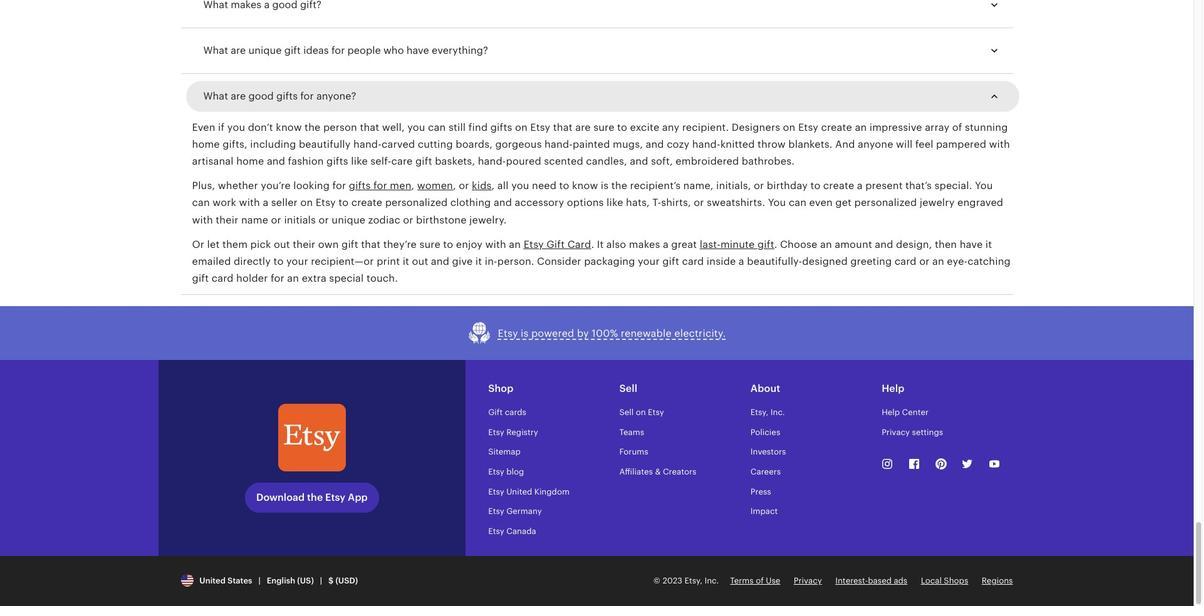 Task type: describe. For each thing, give the bounding box(es) containing it.
0 horizontal spatial can
[[192, 197, 210, 209]]

that's
[[906, 180, 932, 192]]

women
[[417, 180, 453, 192]]

©
[[654, 576, 660, 586]]

on up the gorgeous
[[515, 121, 528, 133]]

last-minute gift link
[[700, 239, 774, 250]]

2 your from the left
[[638, 256, 660, 268]]

1 your from the left
[[286, 256, 308, 268]]

last-
[[700, 239, 721, 250]]

help for help
[[882, 383, 905, 395]]

an left extra
[[287, 273, 299, 285]]

use
[[766, 576, 780, 586]]

etsy up blankets.
[[798, 121, 818, 133]]

etsy inside etsy is powered by 100% renewable electricity. 'button'
[[498, 328, 518, 339]]

© 2023 etsy, inc.
[[654, 576, 719, 586]]

what for what are good gifts for anyone?
[[203, 90, 228, 102]]

canada
[[506, 527, 536, 536]]

germany
[[506, 507, 542, 517]]

0 horizontal spatial card
[[212, 273, 234, 285]]

extra
[[302, 273, 326, 285]]

to inside even if you don't know the person that well, you can still find gifts on etsy that are sure to excite any recipient. designers on etsy create an impressive array of stunning home gifts, including beautifully hand-carved cutting boards, gorgeous hand-painted mugs, and cozy hand-knitted throw blankets. and anyone will feel pampered with artisanal home and fashion gifts like self-care gift baskets, hand-poured scented candles, and soft, embroidered bathrobes.
[[617, 121, 627, 133]]

1 horizontal spatial you
[[975, 180, 993, 192]]

artisanal
[[192, 155, 234, 167]]

2 horizontal spatial can
[[789, 197, 807, 209]]

a left 'great'
[[663, 239, 669, 250]]

anyone
[[858, 138, 893, 150]]

for right looking
[[332, 180, 346, 192]]

privacy settings
[[882, 428, 943, 437]]

2 vertical spatial create
[[351, 197, 382, 209]]

plus, whether you're looking for gifts for men , women , or kids
[[192, 180, 492, 192]]

any
[[662, 121, 680, 133]]

sitemap link
[[488, 448, 521, 457]]

1 horizontal spatial etsy,
[[751, 408, 769, 418]]

anyone?
[[316, 90, 356, 102]]

carved
[[382, 138, 415, 150]]

or
[[192, 239, 204, 250]]

minute
[[721, 239, 755, 250]]

united states   |   english (us)   |   $ (usd)
[[195, 576, 358, 586]]

scented
[[544, 155, 583, 167]]

sell for sell
[[619, 383, 637, 395]]

blog
[[506, 468, 524, 477]]

1 | from the left
[[258, 576, 261, 586]]

zodiac
[[368, 214, 400, 226]]

or right "zodiac"
[[403, 214, 413, 226]]

etsy registry
[[488, 428, 538, 437]]

the inside ', all you need to know is the recipient's name, initials, or birthday to create a present that's special. you can work with a seller on etsy to create personalized clothing and accessory options like hats, t-shirts, or sweatshirts. you can even get personalized jewelry engraved with their name or initials or unique zodiac or birthstone jewelry.'
[[611, 180, 627, 192]]

0 horizontal spatial gift
[[488, 408, 503, 418]]

0 vertical spatial united
[[506, 487, 532, 497]]

create inside even if you don't know the person that well, you can still find gifts on etsy that are sure to excite any recipient. designers on etsy create an impressive array of stunning home gifts, including beautifully hand-carved cutting boards, gorgeous hand-painted mugs, and cozy hand-knitted throw blankets. and anyone will feel pampered with artisanal home and fashion gifts like self-care gift baskets, hand-poured scented candles, and soft, embroidered bathrobes.
[[821, 121, 852, 133]]

download the etsy app link
[[245, 483, 379, 513]]

to down plus, whether you're looking for gifts for men , women , or kids
[[339, 197, 349, 209]]

gift down 'great'
[[663, 256, 679, 268]]

press link
[[751, 487, 771, 497]]

to up "even"
[[811, 180, 821, 192]]

stunning
[[965, 121, 1008, 133]]

affiliates & creators link
[[619, 468, 696, 477]]

1 vertical spatial of
[[756, 576, 764, 586]]

to left enjoy
[[443, 239, 453, 250]]

, inside ', all you need to know is the recipient's name, initials, or birthday to create a present that's special. you can work with a seller on etsy to create personalized clothing and accessory options like hats, t-shirts, or sweatshirts. you can even get personalized jewelry engraved with their name or initials or unique zodiac or birthstone jewelry.'
[[492, 180, 495, 192]]

local shops link
[[921, 576, 968, 586]]

shops
[[944, 576, 968, 586]]

and up the greeting
[[875, 239, 893, 250]]

0 horizontal spatial sure
[[420, 239, 440, 250]]

$
[[328, 576, 334, 586]]

(us)
[[297, 576, 314, 586]]

accessory
[[515, 197, 564, 209]]

2 horizontal spatial card
[[895, 256, 917, 268]]

based
[[868, 576, 892, 586]]

hats,
[[626, 197, 650, 209]]

card
[[568, 239, 591, 250]]

is inside ', all you need to know is the recipient's name, initials, or birthday to create a present that's special. you can work with a seller on etsy to create personalized clothing and accessory options like hats, t-shirts, or sweatshirts. you can even get personalized jewelry engraved with their name or initials or unique zodiac or birthstone jewelry.'
[[601, 180, 609, 192]]

an up person.
[[509, 239, 521, 250]]

1 vertical spatial home
[[236, 155, 264, 167]]

privacy for privacy settings
[[882, 428, 910, 437]]

makes
[[629, 239, 660, 250]]

even
[[192, 121, 215, 133]]

with up in-
[[485, 239, 506, 250]]

boards,
[[456, 138, 493, 150]]

for left men
[[374, 180, 387, 192]]

clothing
[[450, 197, 491, 209]]

is inside 'button'
[[521, 328, 529, 339]]

hand- up scented
[[545, 138, 573, 150]]

eye-
[[947, 256, 968, 268]]

t-
[[653, 197, 661, 209]]

help center
[[882, 408, 929, 418]]

(usd)
[[336, 576, 358, 586]]

, all you need to know is the recipient's name, initials, or birthday to create a present that's special. you can work with a seller on etsy to create personalized clothing and accessory options like hats, t-shirts, or sweatshirts. you can even get personalized jewelry engraved with their name or initials or unique zodiac or birthstone jewelry.
[[192, 180, 1003, 226]]

0 horizontal spatial you
[[768, 197, 786, 209]]

help for help center
[[882, 408, 900, 418]]

if
[[218, 121, 225, 133]]

0 vertical spatial home
[[192, 138, 220, 150]]

a left the present
[[857, 180, 863, 192]]

get
[[836, 197, 852, 209]]

to right need
[[559, 180, 569, 192]]

unique inside ', all you need to know is the recipient's name, initials, or birthday to create a present that's special. you can work with a seller on etsy to create personalized clothing and accessory options like hats, t-shirts, or sweatshirts. you can even get personalized jewelry engraved with their name or initials or unique zodiac or birthstone jewelry.'
[[332, 214, 365, 226]]

investors
[[751, 448, 786, 457]]

etsy up forums
[[648, 408, 664, 418]]

poured
[[506, 155, 541, 167]]

catching
[[968, 256, 1011, 268]]

what are unique gift ideas for people who have everything? button
[[192, 35, 1013, 66]]

. inside ". choose an amount and design, then have it emailed directly to your recipient—or print it out and give it in-person. consider packaging your gift card inside a beautifully-designed greeting card or an eye-catching gift card holder for an extra special touch."
[[774, 239, 777, 250]]

etsy up the gorgeous
[[530, 121, 550, 133]]

gifts down self-
[[349, 180, 371, 192]]

person
[[323, 121, 357, 133]]

etsy inside ', all you need to know is the recipient's name, initials, or birthday to create a present that's special. you can work with a seller on etsy to create personalized clothing and accessory options like hats, t-shirts, or sweatshirts. you can even get personalized jewelry engraved with their name or initials or unique zodiac or birthstone jewelry.'
[[316, 197, 336, 209]]

gifts right find
[[491, 121, 512, 133]]

0 horizontal spatial united
[[200, 576, 226, 586]]

2 vertical spatial the
[[307, 492, 323, 504]]

2023
[[663, 576, 682, 586]]

they're
[[383, 239, 417, 250]]

their inside ', all you need to know is the recipient's name, initials, or birthday to create a present that's special. you can work with a seller on etsy to create personalized clothing and accessory options like hats, t-shirts, or sweatshirts. you can even get personalized jewelry engraved with their name or initials or unique zodiac or birthstone jewelry.'
[[216, 214, 238, 226]]

birthstone
[[416, 214, 467, 226]]

and
[[835, 138, 855, 150]]

women link
[[417, 180, 453, 192]]

cutting
[[418, 138, 453, 150]]

on up 'throw'
[[783, 121, 796, 133]]

beautifully-
[[747, 256, 802, 268]]

learn more about gifts on etsy tab panel
[[181, 0, 1013, 295]]

with up "name"
[[239, 197, 260, 209]]

greeting
[[851, 256, 892, 268]]

gifts inside dropdown button
[[276, 90, 298, 102]]

0 horizontal spatial it
[[403, 256, 409, 268]]

for right "ideas"
[[331, 44, 345, 56]]

powered
[[531, 328, 574, 339]]

and left give
[[431, 256, 449, 268]]

you for birthstone
[[511, 180, 529, 192]]

like inside ', all you need to know is the recipient's name, initials, or birthday to create a present that's special. you can work with a seller on etsy to create personalized clothing and accessory options like hats, t-shirts, or sweatshirts. you can even get personalized jewelry engraved with their name or initials or unique zodiac or birthstone jewelry.'
[[607, 197, 623, 209]]

ads
[[894, 576, 908, 586]]

hand- down recipient.
[[692, 138, 720, 150]]

name
[[241, 214, 268, 226]]

an up designed
[[820, 239, 832, 250]]

you for artisanal
[[227, 121, 245, 133]]

download
[[256, 492, 305, 504]]

etsy up etsy canada link
[[488, 507, 504, 517]]

etsy up person.
[[524, 239, 544, 250]]

birthday
[[767, 180, 808, 192]]

2 | from the left
[[320, 576, 322, 586]]

print
[[377, 256, 400, 268]]

etsy, inc.
[[751, 408, 785, 418]]

recipient.
[[682, 121, 729, 133]]

fashion
[[288, 155, 324, 167]]

engraved
[[958, 197, 1003, 209]]

give
[[452, 256, 473, 268]]

1 horizontal spatial you
[[407, 121, 425, 133]]

out inside ". choose an amount and design, then have it emailed directly to your recipient—or print it out and give it in-person. consider packaging your gift card inside a beautifully-designed greeting card or an eye-catching gift card holder for an extra special touch."
[[412, 256, 428, 268]]

etsy canada
[[488, 527, 536, 536]]

on inside ', all you need to know is the recipient's name, initials, or birthday to create a present that's special. you can work with a seller on etsy to create personalized clothing and accessory options like hats, t-shirts, or sweatshirts. you can even get personalized jewelry engraved with their name or initials or unique zodiac or birthstone jewelry.'
[[300, 197, 313, 209]]

affiliates
[[619, 468, 653, 477]]

impact
[[751, 507, 778, 517]]

kids
[[472, 180, 492, 192]]

are for good
[[231, 90, 246, 102]]

designers
[[732, 121, 780, 133]]

etsy germany link
[[488, 507, 542, 517]]

feel
[[915, 138, 933, 150]]

2 , from the left
[[453, 180, 456, 192]]

that left well,
[[360, 121, 379, 133]]

with up the or
[[192, 214, 213, 226]]

interest-based ads link
[[835, 576, 908, 586]]

and up soft, at right
[[646, 138, 664, 150]]

an inside even if you don't know the person that well, you can still find gifts on etsy that are sure to excite any recipient. designers on etsy create an impressive array of stunning home gifts, including beautifully hand-carved cutting boards, gorgeous hand-painted mugs, and cozy hand-knitted throw blankets. and anyone will feel pampered with artisanal home and fashion gifts like self-care gift baskets, hand-poured scented candles, and soft, embroidered bathrobes.
[[855, 121, 867, 133]]

0 horizontal spatial out
[[274, 239, 290, 250]]

or right the 'initials,'
[[754, 180, 764, 192]]

1 vertical spatial create
[[823, 180, 854, 192]]

what for what are unique gift ideas for people who have everything?
[[203, 44, 228, 56]]

even if you don't know the person that well, you can still find gifts on etsy that are sure to excite any recipient. designers on etsy create an impressive array of stunning home gifts, including beautifully hand-carved cutting boards, gorgeous hand-painted mugs, and cozy hand-knitted throw blankets. and anyone will feel pampered with artisanal home and fashion gifts like self-care gift baskets, hand-poured scented candles, and soft, embroidered bathrobes.
[[192, 121, 1010, 167]]

or down name,
[[694, 197, 704, 209]]



Task type: locate. For each thing, give the bounding box(es) containing it.
for inside ". choose an amount and design, then have it emailed directly to your recipient—or print it out and give it in-person. consider packaging your gift card inside a beautifully-designed greeting card or an eye-catching gift card holder for an extra special touch."
[[271, 273, 284, 285]]

knitted
[[720, 138, 755, 150]]

to up mugs,
[[617, 121, 627, 133]]

teams
[[619, 428, 644, 437]]

and inside ', all you need to know is the recipient's name, initials, or birthday to create a present that's special. you can work with a seller on etsy to create personalized clothing and accessory options like hats, t-shirts, or sweatshirts. you can even get personalized jewelry engraved with their name or initials or unique zodiac or birthstone jewelry.'
[[494, 197, 512, 209]]

card down emailed on the left
[[212, 273, 234, 285]]

etsy united kingdom
[[488, 487, 570, 497]]

1 horizontal spatial it
[[476, 256, 482, 268]]

1 vertical spatial help
[[882, 408, 900, 418]]

1 horizontal spatial gift
[[547, 239, 565, 250]]

people
[[348, 44, 381, 56]]

out down "they're"
[[412, 256, 428, 268]]

, left women link
[[411, 180, 415, 192]]

unique up own
[[332, 214, 365, 226]]

etsy down etsy blog
[[488, 487, 504, 497]]

teams link
[[619, 428, 644, 437]]

us image
[[181, 575, 193, 587]]

1 horizontal spatial can
[[428, 121, 446, 133]]

have inside dropdown button
[[407, 44, 429, 56]]

men
[[390, 180, 411, 192]]

shop
[[488, 383, 514, 395]]

careers
[[751, 468, 781, 477]]

what are good gifts for anyone? button
[[192, 81, 1013, 111]]

are inside even if you don't know the person that well, you can still find gifts on etsy that are sure to excite any recipient. designers on etsy create an impressive array of stunning home gifts, including beautifully hand-carved cutting boards, gorgeous hand-painted mugs, and cozy hand-knitted throw blankets. and anyone will feel pampered with artisanal home and fashion gifts like self-care gift baskets, hand-poured scented candles, and soft, embroidered bathrobes.
[[575, 121, 591, 133]]

gift left cards
[[488, 408, 503, 418]]

2 horizontal spatial you
[[511, 180, 529, 192]]

cozy
[[667, 138, 690, 150]]

0 horizontal spatial your
[[286, 256, 308, 268]]

a left seller
[[263, 197, 268, 209]]

candles,
[[586, 155, 627, 167]]

1 horizontal spatial unique
[[332, 214, 365, 226]]

terms of use
[[730, 576, 780, 586]]

options
[[567, 197, 604, 209]]

0 vertical spatial their
[[216, 214, 238, 226]]

can down birthday
[[789, 197, 807, 209]]

etsy is powered by 100% renewable electricity.
[[498, 328, 726, 339]]

of inside even if you don't know the person that well, you can still find gifts on etsy that are sure to excite any recipient. designers on etsy create an impressive array of stunning home gifts, including beautifully hand-carved cutting boards, gorgeous hand-painted mugs, and cozy hand-knitted throw blankets. and anyone will feel pampered with artisanal home and fashion gifts like self-care gift baskets, hand-poured scented candles, and soft, embroidered bathrobes.
[[952, 121, 962, 133]]

to right directly
[[274, 256, 284, 268]]

or inside ". choose an amount and design, then have it emailed directly to your recipient—or print it out and give it in-person. consider packaging your gift card inside a beautifully-designed greeting card or an eye-catching gift card holder for an extra special touch."
[[919, 256, 930, 268]]

painted
[[573, 138, 610, 150]]

can up cutting
[[428, 121, 446, 133]]

. left it
[[591, 239, 594, 250]]

1 . from the left
[[591, 239, 594, 250]]

1 vertical spatial is
[[521, 328, 529, 339]]

create
[[821, 121, 852, 133], [823, 180, 854, 192], [351, 197, 382, 209]]

0 horizontal spatial personalized
[[385, 197, 448, 209]]

on
[[515, 121, 528, 133], [783, 121, 796, 133], [300, 197, 313, 209], [636, 408, 646, 418]]

that up print
[[361, 239, 381, 250]]

policies link
[[751, 428, 780, 437]]

etsy canada link
[[488, 527, 536, 536]]

sell for sell on etsy
[[619, 408, 634, 418]]

great
[[671, 239, 697, 250]]

the inside even if you don't know the person that well, you can still find gifts on etsy that are sure to excite any recipient. designers on etsy create an impressive array of stunning home gifts, including beautifully hand-carved cutting boards, gorgeous hand-painted mugs, and cozy hand-knitted throw blankets. and anyone will feel pampered with artisanal home and fashion gifts like self-care gift baskets, hand-poured scented candles, and soft, embroidered bathrobes.
[[305, 121, 321, 133]]

1 personalized from the left
[[385, 197, 448, 209]]

that up scented
[[553, 121, 573, 133]]

1 vertical spatial unique
[[332, 214, 365, 226]]

are up painted
[[575, 121, 591, 133]]

unique inside dropdown button
[[249, 44, 282, 56]]

1 horizontal spatial united
[[506, 487, 532, 497]]

sell on etsy
[[619, 408, 664, 418]]

states
[[228, 576, 252, 586]]

0 vertical spatial have
[[407, 44, 429, 56]]

and down mugs,
[[630, 155, 648, 167]]

1 horizontal spatial home
[[236, 155, 264, 167]]

in-
[[485, 256, 497, 268]]

0 horizontal spatial have
[[407, 44, 429, 56]]

1 vertical spatial their
[[293, 239, 315, 250]]

like inside even if you don't know the person that well, you can still find gifts on etsy that are sure to excite any recipient. designers on etsy create an impressive array of stunning home gifts, including beautifully hand-carved cutting boards, gorgeous hand-painted mugs, and cozy hand-knitted throw blankets. and anyone will feel pampered with artisanal home and fashion gifts like self-care gift baskets, hand-poured scented candles, and soft, embroidered bathrobes.
[[351, 155, 368, 167]]

etsy registry link
[[488, 428, 538, 437]]

help up help center link
[[882, 383, 905, 395]]

or
[[459, 180, 469, 192], [754, 180, 764, 192], [694, 197, 704, 209], [271, 214, 281, 226], [319, 214, 329, 226], [403, 214, 413, 226], [919, 256, 930, 268]]

0 vertical spatial unique
[[249, 44, 282, 56]]

100%
[[592, 328, 618, 339]]

1 horizontal spatial inc.
[[771, 408, 785, 418]]

or down design, on the top
[[919, 256, 930, 268]]

or left kids link at the left top of the page
[[459, 180, 469, 192]]

etsy left blog
[[488, 468, 504, 477]]

for left anyone?
[[300, 90, 314, 102]]

2 what from the top
[[203, 90, 228, 102]]

with down stunning
[[989, 138, 1010, 150]]

local shops
[[921, 576, 968, 586]]

1 , from the left
[[411, 180, 415, 192]]

united right us icon
[[200, 576, 226, 586]]

0 vertical spatial of
[[952, 121, 962, 133]]

cards
[[505, 408, 526, 418]]

or let them pick out their own gift that they're sure to enjoy with an etsy gift card . it also makes a great last-minute gift
[[192, 239, 774, 250]]

0 vertical spatial know
[[276, 121, 302, 133]]

have
[[407, 44, 429, 56], [960, 239, 983, 250]]

even
[[809, 197, 833, 209]]

recipient's
[[630, 180, 681, 192]]

1 vertical spatial the
[[611, 180, 627, 192]]

will
[[896, 138, 913, 150]]

2 sell from the top
[[619, 408, 634, 418]]

1 vertical spatial you
[[768, 197, 786, 209]]

who
[[384, 44, 404, 56]]

1 horizontal spatial like
[[607, 197, 623, 209]]

1 vertical spatial what
[[203, 90, 228, 102]]

0 horizontal spatial inc.
[[705, 576, 719, 586]]

inc. left terms
[[705, 576, 719, 586]]

0 vertical spatial sell
[[619, 383, 637, 395]]

0 horizontal spatial is
[[521, 328, 529, 339]]

1 horizontal spatial out
[[412, 256, 428, 268]]

gifts down beautifully
[[326, 155, 348, 167]]

sweatshirts.
[[707, 197, 765, 209]]

center
[[902, 408, 929, 418]]

0 horizontal spatial ,
[[411, 180, 415, 192]]

know up options
[[572, 180, 598, 192]]

good
[[249, 90, 274, 102]]

baskets,
[[435, 155, 475, 167]]

etsy down looking
[[316, 197, 336, 209]]

what inside what are unique gift ideas for people who have everything? dropdown button
[[203, 44, 228, 56]]

1 horizontal spatial of
[[952, 121, 962, 133]]

to inside ". choose an amount and design, then have it emailed directly to your recipient—or print it out and give it in-person. consider packaging your gift card inside a beautifully-designed greeting card or an eye-catching gift card holder for an extra special touch."
[[274, 256, 284, 268]]

help left the center
[[882, 408, 900, 418]]

you inside ', all you need to know is the recipient's name, initials, or birthday to create a present that's special. you can work with a seller on etsy to create personalized clothing and accessory options like hats, t-shirts, or sweatshirts. you can even get personalized jewelry engraved with their name or initials or unique zodiac or birthstone jewelry.'
[[511, 180, 529, 192]]

1 horizontal spatial .
[[774, 239, 777, 250]]

create up and
[[821, 121, 852, 133]]

1 vertical spatial gift
[[488, 408, 503, 418]]

1 horizontal spatial know
[[572, 180, 598, 192]]

2 horizontal spatial ,
[[492, 180, 495, 192]]

0 horizontal spatial etsy,
[[685, 576, 702, 586]]

1 sell from the top
[[619, 383, 637, 395]]

soft,
[[651, 155, 673, 167]]

0 horizontal spatial you
[[227, 121, 245, 133]]

0 horizontal spatial unique
[[249, 44, 282, 56]]

array
[[925, 121, 950, 133]]

inside
[[707, 256, 736, 268]]

are left good
[[231, 90, 246, 102]]

what inside what are good gifts for anyone? dropdown button
[[203, 90, 228, 102]]

gift left "ideas"
[[284, 44, 301, 56]]

packaging
[[584, 256, 635, 268]]

1 vertical spatial sure
[[420, 239, 440, 250]]

etsy, up policies link
[[751, 408, 769, 418]]

1 vertical spatial sell
[[619, 408, 634, 418]]

gift
[[284, 44, 301, 56], [415, 155, 432, 167], [342, 239, 358, 250], [758, 239, 774, 250], [663, 256, 679, 268], [192, 273, 209, 285]]

0 horizontal spatial their
[[216, 214, 238, 226]]

personalized down the present
[[854, 197, 917, 209]]

a down 'minute' at top
[[739, 256, 744, 268]]

let
[[207, 239, 220, 250]]

2 personalized from the left
[[854, 197, 917, 209]]

it
[[597, 239, 604, 250]]

unique
[[249, 44, 282, 56], [332, 214, 365, 226]]

0 horizontal spatial like
[[351, 155, 368, 167]]

0 vertical spatial out
[[274, 239, 290, 250]]

seller
[[271, 197, 298, 209]]

know
[[276, 121, 302, 133], [572, 180, 598, 192]]

work
[[213, 197, 236, 209]]

the up hats,
[[611, 180, 627, 192]]

0 horizontal spatial of
[[756, 576, 764, 586]]

sell up the teams link on the right bottom of the page
[[619, 408, 634, 418]]

0 vertical spatial is
[[601, 180, 609, 192]]

. up beautifully-
[[774, 239, 777, 250]]

are for unique
[[231, 44, 246, 56]]

special
[[329, 273, 364, 285]]

1 vertical spatial are
[[231, 90, 246, 102]]

0 horizontal spatial |
[[258, 576, 261, 586]]

gift inside even if you don't know the person that well, you can still find gifts on etsy that are sure to excite any recipient. designers on etsy create an impressive array of stunning home gifts, including beautifully hand-carved cutting boards, gorgeous hand-painted mugs, and cozy hand-knitted throw blankets. and anyone will feel pampered with artisanal home and fashion gifts like self-care gift baskets, hand-poured scented candles, and soft, embroidered bathrobes.
[[415, 155, 432, 167]]

0 vertical spatial what
[[203, 44, 228, 56]]

gifts right good
[[276, 90, 298, 102]]

1 vertical spatial out
[[412, 256, 428, 268]]

0 horizontal spatial .
[[591, 239, 594, 250]]

personalized down men
[[385, 197, 448, 209]]

directly
[[234, 256, 271, 268]]

1 horizontal spatial card
[[682, 256, 704, 268]]

choose
[[780, 239, 818, 250]]

1 vertical spatial like
[[607, 197, 623, 209]]

1 vertical spatial inc.
[[705, 576, 719, 586]]

find
[[469, 121, 488, 133]]

can inside even if you don't know the person that well, you can still find gifts on etsy that are sure to excite any recipient. designers on etsy create an impressive array of stunning home gifts, including beautifully hand-carved cutting boards, gorgeous hand-painted mugs, and cozy hand-knitted throw blankets. and anyone will feel pampered with artisanal home and fashion gifts like self-care gift baskets, hand-poured scented candles, and soft, embroidered bathrobes.
[[428, 121, 446, 133]]

an
[[855, 121, 867, 133], [509, 239, 521, 250], [820, 239, 832, 250], [932, 256, 944, 268], [287, 273, 299, 285]]

know inside even if you don't know the person that well, you can still find gifts on etsy that are sure to excite any recipient. designers on etsy create an impressive array of stunning home gifts, including beautifully hand-carved cutting boards, gorgeous hand-painted mugs, and cozy hand-knitted throw blankets. and anyone will feel pampered with artisanal home and fashion gifts like self-care gift baskets, hand-poured scented candles, and soft, embroidered bathrobes.
[[276, 121, 302, 133]]

an up anyone
[[855, 121, 867, 133]]

2 vertical spatial are
[[575, 121, 591, 133]]

sure inside even if you don't know the person that well, you can still find gifts on etsy that are sure to excite any recipient. designers on etsy create an impressive array of stunning home gifts, including beautifully hand-carved cutting boards, gorgeous hand-painted mugs, and cozy hand-knitted throw blankets. and anyone will feel pampered with artisanal home and fashion gifts like self-care gift baskets, hand-poured scented candles, and soft, embroidered bathrobes.
[[594, 121, 615, 133]]

0 vertical spatial are
[[231, 44, 246, 56]]

it up catching
[[986, 239, 992, 250]]

like left hats,
[[607, 197, 623, 209]]

gift up "recipient—or"
[[342, 239, 358, 250]]

0 horizontal spatial know
[[276, 121, 302, 133]]

card
[[682, 256, 704, 268], [895, 256, 917, 268], [212, 273, 234, 285]]

your up extra
[[286, 256, 308, 268]]

inc.
[[771, 408, 785, 418], [705, 576, 719, 586]]

2 help from the top
[[882, 408, 900, 418]]

1 vertical spatial united
[[200, 576, 226, 586]]

sell up sell on etsy
[[619, 383, 637, 395]]

careers link
[[751, 468, 781, 477]]

home
[[192, 138, 220, 150], [236, 155, 264, 167]]

have up eye-
[[960, 239, 983, 250]]

emailed
[[192, 256, 231, 268]]

sure up painted
[[594, 121, 615, 133]]

terms
[[730, 576, 754, 586]]

kids link
[[472, 180, 492, 192]]

gift up beautifully-
[[758, 239, 774, 250]]

1 help from the top
[[882, 383, 905, 395]]

0 horizontal spatial home
[[192, 138, 220, 150]]

kingdom
[[534, 487, 570, 497]]

etsy, right '2023'
[[685, 576, 702, 586]]

etsy up sitemap
[[488, 428, 504, 437]]

are up what are good gifts for anyone?
[[231, 44, 246, 56]]

an down then
[[932, 256, 944, 268]]

1 horizontal spatial privacy
[[882, 428, 910, 437]]

sure down birthstone
[[420, 239, 440, 250]]

3 , from the left
[[492, 180, 495, 192]]

1 vertical spatial have
[[960, 239, 983, 250]]

1 horizontal spatial |
[[320, 576, 322, 586]]

like
[[351, 155, 368, 167], [607, 197, 623, 209]]

gift
[[547, 239, 565, 250], [488, 408, 503, 418]]

create down gifts for men link
[[351, 197, 382, 209]]

need
[[532, 180, 557, 192]]

have inside ". choose an amount and design, then have it emailed directly to your recipient—or print it out and give it in-person. consider packaging your gift card inside a beautifully-designed greeting card or an eye-catching gift card holder for an extra special touch."
[[960, 239, 983, 250]]

1 horizontal spatial have
[[960, 239, 983, 250]]

0 vertical spatial sure
[[594, 121, 615, 133]]

gift inside dropdown button
[[284, 44, 301, 56]]

0 vertical spatial etsy,
[[751, 408, 769, 418]]

on up the teams link on the right bottom of the page
[[636, 408, 646, 418]]

create up the get
[[823, 180, 854, 192]]

1 horizontal spatial sure
[[594, 121, 615, 133]]

and down including
[[267, 155, 285, 167]]

well,
[[382, 121, 405, 133]]

their
[[216, 214, 238, 226], [293, 239, 315, 250]]

0 vertical spatial create
[[821, 121, 852, 133]]

you up engraved
[[975, 180, 993, 192]]

local
[[921, 576, 942, 586]]

etsy blog
[[488, 468, 524, 477]]

hand- down "boards,"
[[478, 155, 506, 167]]

your down makes
[[638, 256, 660, 268]]

1 vertical spatial etsy,
[[685, 576, 702, 586]]

united
[[506, 487, 532, 497], [200, 576, 226, 586]]

etsy left canada
[[488, 527, 504, 536]]

impressive
[[870, 121, 922, 133]]

you right if
[[227, 121, 245, 133]]

their down work
[[216, 214, 238, 226]]

with inside even if you don't know the person that well, you can still find gifts on etsy that are sure to excite any recipient. designers on etsy create an impressive array of stunning home gifts, including beautifully hand-carved cutting boards, gorgeous hand-painted mugs, and cozy hand-knitted throw blankets. and anyone will feel pampered with artisanal home and fashion gifts like self-care gift baskets, hand-poured scented candles, and soft, embroidered bathrobes.
[[989, 138, 1010, 150]]

the right "download"
[[307, 492, 323, 504]]

privacy for 'privacy' link
[[794, 576, 822, 586]]

1 horizontal spatial ,
[[453, 180, 456, 192]]

1 vertical spatial know
[[572, 180, 598, 192]]

1 horizontal spatial your
[[638, 256, 660, 268]]

a inside ". choose an amount and design, then have it emailed directly to your recipient—or print it out and give it in-person. consider packaging your gift card inside a beautifully-designed greeting card or an eye-catching gift card holder for an extra special touch."
[[739, 256, 744, 268]]

know inside ', all you need to know is the recipient's name, initials, or birthday to create a present that's special. you can work with a seller on etsy to create personalized clothing and accessory options like hats, t-shirts, or sweatshirts. you can even get personalized jewelry engraved with their name or initials or unique zodiac or birthstone jewelry.'
[[572, 180, 598, 192]]

are
[[231, 44, 246, 56], [231, 90, 246, 102], [575, 121, 591, 133]]

gorgeous
[[495, 138, 542, 150]]

it right print
[[403, 256, 409, 268]]

0 vertical spatial help
[[882, 383, 905, 395]]

everything?
[[432, 44, 488, 56]]

2 horizontal spatial it
[[986, 239, 992, 250]]

renewable
[[621, 328, 672, 339]]

gift down emailed on the left
[[192, 273, 209, 285]]

0 vertical spatial you
[[975, 180, 993, 192]]

gift up consider
[[547, 239, 565, 250]]

for right holder
[[271, 273, 284, 285]]

1 horizontal spatial their
[[293, 239, 315, 250]]

english
[[267, 576, 295, 586]]

you down birthday
[[768, 197, 786, 209]]

1 what from the top
[[203, 44, 228, 56]]

home down even
[[192, 138, 220, 150]]

and down all
[[494, 197, 512, 209]]

0 vertical spatial like
[[351, 155, 368, 167]]

hand- up self-
[[353, 138, 382, 150]]

gift inside tab panel
[[547, 239, 565, 250]]

about
[[751, 383, 780, 395]]

1 horizontal spatial is
[[601, 180, 609, 192]]

1 vertical spatial privacy
[[794, 576, 822, 586]]

card down 'great'
[[682, 256, 704, 268]]

privacy right use
[[794, 576, 822, 586]]

0 vertical spatial gift
[[547, 239, 565, 250]]

recipient—or
[[311, 256, 374, 268]]

or right initials
[[319, 214, 329, 226]]

what are unique gift ideas for people who have everything?
[[203, 44, 488, 56]]

0 vertical spatial the
[[305, 121, 321, 133]]

of up the pampered
[[952, 121, 962, 133]]

gifts,
[[223, 138, 247, 150]]

the
[[305, 121, 321, 133], [611, 180, 627, 192], [307, 492, 323, 504]]

2 . from the left
[[774, 239, 777, 250]]

ideas
[[303, 44, 329, 56]]

, up clothing
[[453, 180, 456, 192]]

investors link
[[751, 448, 786, 457]]

gift down cutting
[[415, 155, 432, 167]]

you right all
[[511, 180, 529, 192]]

you right well,
[[407, 121, 425, 133]]

card down design, on the top
[[895, 256, 917, 268]]

| left "$"
[[320, 576, 322, 586]]

0 vertical spatial inc.
[[771, 408, 785, 418]]

1 horizontal spatial personalized
[[854, 197, 917, 209]]

0 horizontal spatial privacy
[[794, 576, 822, 586]]

0 vertical spatial privacy
[[882, 428, 910, 437]]

or down seller
[[271, 214, 281, 226]]

etsy left app
[[325, 492, 345, 504]]

can down plus,
[[192, 197, 210, 209]]



Task type: vqa. For each thing, say whether or not it's contained in the screenshot.
1st Sell from the bottom
yes



